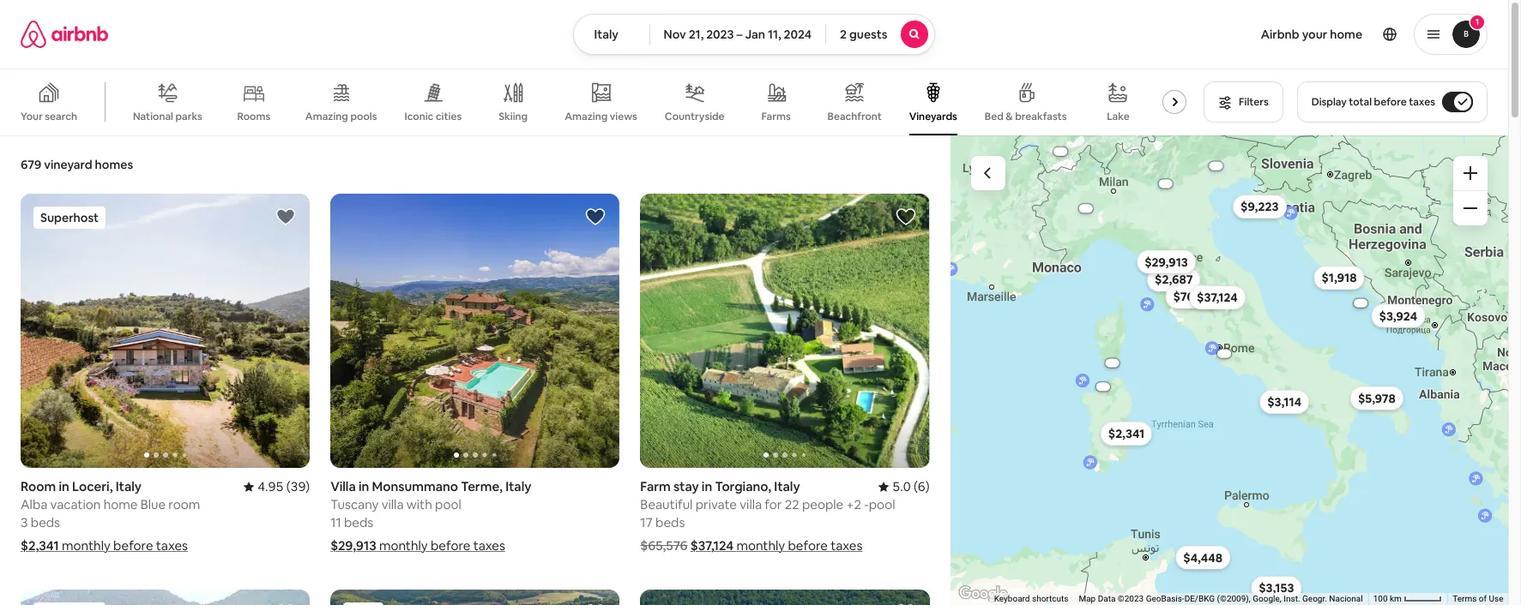 Task type: vqa. For each thing, say whether or not it's contained in the screenshot.
Nacional
yes



Task type: locate. For each thing, give the bounding box(es) containing it.
beds for tuscany
[[344, 515, 374, 532]]

rooms
[[237, 110, 271, 124]]

google,
[[1253, 595, 1282, 604]]

italy
[[594, 27, 619, 42], [116, 479, 142, 495], [506, 479, 532, 495], [774, 479, 800, 496]]

for
[[765, 497, 782, 514]]

2 monthly from the left
[[379, 538, 428, 555]]

1 horizontal spatial pool
[[869, 497, 896, 514]]

private
[[696, 497, 737, 514]]

beds right 3
[[31, 515, 60, 532]]

beds down beautiful
[[656, 515, 685, 532]]

2024
[[784, 27, 812, 42]]

group
[[0, 69, 1194, 136], [21, 194, 310, 469], [331, 194, 620, 469], [641, 194, 930, 469], [21, 591, 310, 606], [331, 591, 620, 606], [641, 591, 930, 606]]

in inside room in loceri, italy alba vacation home blue room 3 beds $2,341 monthly before taxes
[[59, 479, 69, 495]]

1 vertical spatial $37,124
[[691, 538, 734, 555]]

taxes down room
[[156, 538, 188, 555]]

villa left with
[[382, 497, 404, 514]]

1 beds from the left
[[31, 515, 60, 532]]

inst.
[[1284, 595, 1300, 604]]

airbnb your home
[[1261, 27, 1363, 42]]

your
[[21, 110, 43, 124]]

loceri,
[[72, 479, 113, 495]]

1 horizontal spatial $29,913
[[1145, 255, 1188, 270]]

1 vertical spatial $29,913
[[331, 538, 376, 555]]

stay
[[674, 479, 699, 496]]

None search field
[[573, 14, 936, 55]]

in up vacation
[[59, 479, 69, 495]]

home
[[1330, 27, 1363, 42], [104, 497, 138, 514]]

italy up 22
[[774, 479, 800, 496]]

amazing for amazing views
[[565, 110, 608, 123]]

pool down 5.0 at the right of page
[[869, 497, 896, 514]]

$29,913 down 11
[[331, 538, 376, 555]]

beds inside farm stay in torgiano, italy beautiful private villa  for 22 people +2 -pool 17 beds $65,576 $37,124 monthly before taxes
[[656, 515, 685, 532]]

1 horizontal spatial $2,341
[[1108, 427, 1145, 442]]

$2,341 inside room in loceri, italy alba vacation home blue room 3 beds $2,341 monthly before taxes
[[21, 538, 59, 555]]

2 in from the left
[[359, 479, 369, 495]]

before down with
[[431, 538, 471, 555]]

beds inside villa in monsummano terme, italy tuscany villa with pool 11 beds $29,913 monthly before taxes
[[344, 515, 374, 532]]

4.95 out of 5 average rating,  39 reviews image
[[244, 479, 310, 495]]

italy right terme,
[[506, 479, 532, 495]]

0 vertical spatial $2,341
[[1108, 427, 1145, 442]]

$4,448
[[1184, 551, 1223, 566]]

with
[[407, 497, 432, 514]]

taxes right total
[[1409, 95, 1436, 109]]

monthly
[[62, 538, 111, 555], [379, 538, 428, 555], [737, 538, 785, 555]]

679
[[21, 157, 41, 173]]

beds down tuscany
[[344, 515, 374, 532]]

2 beds from the left
[[344, 515, 374, 532]]

2 horizontal spatial in
[[702, 479, 713, 496]]

taxes down "+2"
[[831, 538, 863, 555]]

add to wishlist: villa in montepulciano, italy image
[[586, 604, 606, 606]]

3 in from the left
[[702, 479, 713, 496]]

italy left nov
[[594, 27, 619, 42]]

2 horizontal spatial monthly
[[737, 538, 785, 555]]

data
[[1098, 595, 1116, 604]]

home right your
[[1330, 27, 1363, 42]]

group containing national parks
[[0, 69, 1194, 136]]

1 vertical spatial $2,341
[[21, 538, 59, 555]]

zoom in image
[[1464, 166, 1478, 180]]

2023
[[706, 27, 734, 42]]

in for loceri,
[[59, 479, 69, 495]]

in
[[59, 479, 69, 495], [359, 479, 369, 495], [702, 479, 713, 496]]

$29,913 button
[[1137, 250, 1196, 274]]

use
[[1489, 595, 1504, 604]]

2 villa from the left
[[740, 497, 762, 514]]

(6)
[[914, 479, 930, 496]]

$29,913
[[1145, 255, 1188, 270], [331, 538, 376, 555]]

filters
[[1239, 95, 1269, 109]]

beds
[[31, 515, 60, 532], [344, 515, 374, 532], [656, 515, 685, 532]]

monthly inside room in loceri, italy alba vacation home blue room 3 beds $2,341 monthly before taxes
[[62, 538, 111, 555]]

profile element
[[956, 0, 1488, 69]]

0 vertical spatial home
[[1330, 27, 1363, 42]]

3 monthly from the left
[[737, 538, 785, 555]]

0 horizontal spatial villa
[[382, 497, 404, 514]]

0 horizontal spatial amazing
[[305, 110, 348, 124]]

home left "blue"
[[104, 497, 138, 514]]

$76,079 button
[[1166, 285, 1226, 309]]

in inside villa in monsummano terme, italy tuscany villa with pool 11 beds $29,913 monthly before taxes
[[359, 479, 369, 495]]

monthly inside villa in monsummano terme, italy tuscany villa with pool 11 beds $29,913 monthly before taxes
[[379, 538, 428, 555]]

taxes down terme,
[[473, 538, 505, 555]]

terms of use
[[1453, 595, 1504, 604]]

before down people
[[788, 538, 828, 555]]

$3,153
[[1259, 581, 1294, 597]]

0 horizontal spatial $37,124
[[691, 538, 734, 555]]

room
[[21, 479, 56, 495]]

pool inside villa in monsummano terme, italy tuscany villa with pool 11 beds $29,913 monthly before taxes
[[435, 497, 462, 514]]

22
[[785, 497, 800, 514]]

vineyard
[[44, 157, 92, 173]]

iconic cities
[[405, 110, 462, 123]]

before right total
[[1375, 95, 1407, 109]]

beautiful
[[641, 497, 693, 514]]

pools
[[351, 110, 377, 124]]

$5,978
[[1358, 391, 1396, 406]]

italy inside villa in monsummano terme, italy tuscany villa with pool 11 beds $29,913 monthly before taxes
[[506, 479, 532, 495]]

100
[[1373, 595, 1388, 604]]

1 pool from the left
[[435, 497, 462, 514]]

3 beds from the left
[[656, 515, 685, 532]]

$2,687 button
[[1147, 268, 1201, 292]]

$1,918 button
[[1314, 266, 1365, 290]]

0 horizontal spatial pool
[[435, 497, 462, 514]]

monthly down with
[[379, 538, 428, 555]]

people
[[802, 497, 844, 514]]

1 horizontal spatial villa
[[740, 497, 762, 514]]

villa down torgiano,
[[740, 497, 762, 514]]

amazing left views
[[565, 110, 608, 123]]

shortcuts
[[1032, 595, 1068, 604]]

italy inside button
[[594, 27, 619, 42]]

0 horizontal spatial monthly
[[62, 538, 111, 555]]

alba
[[21, 497, 47, 514]]

2 horizontal spatial beds
[[656, 515, 685, 532]]

in up "private"
[[702, 479, 713, 496]]

add to wishlist: farm stay in san gimignano, italy image
[[896, 604, 916, 606]]

add to wishlist: home in pantelleria, italy image
[[276, 604, 296, 606]]

$3,153 button
[[1251, 577, 1302, 601]]

taxes
[[1409, 95, 1436, 109], [156, 538, 188, 555], [473, 538, 505, 555], [831, 538, 863, 555]]

0 horizontal spatial beds
[[31, 515, 60, 532]]

0 horizontal spatial in
[[59, 479, 69, 495]]

amazing left the pools
[[305, 110, 348, 124]]

farm stay in torgiano, italy beautiful private villa  for 22 people +2 -pool 17 beds $65,576 $37,124 monthly before taxes
[[641, 479, 896, 555]]

1 horizontal spatial home
[[1330, 27, 1363, 42]]

0 vertical spatial $29,913
[[1145, 255, 1188, 270]]

villa
[[331, 479, 356, 495]]

1 monthly from the left
[[62, 538, 111, 555]]

100 km button
[[1368, 594, 1448, 606]]

0 vertical spatial $37,124
[[1197, 290, 1238, 306]]

villa
[[382, 497, 404, 514], [740, 497, 762, 514]]

0 horizontal spatial $2,341
[[21, 538, 59, 555]]

beds inside room in loceri, italy alba vacation home blue room 3 beds $2,341 monthly before taxes
[[31, 515, 60, 532]]

1 horizontal spatial $37,124
[[1197, 290, 1238, 306]]

1 horizontal spatial monthly
[[379, 538, 428, 555]]

monthly down for
[[737, 538, 785, 555]]

$2,341
[[1108, 427, 1145, 442], [21, 538, 59, 555]]

taxes inside room in loceri, italy alba vacation home blue room 3 beds $2,341 monthly before taxes
[[156, 538, 188, 555]]

lake
[[1107, 110, 1130, 124]]

1 horizontal spatial in
[[359, 479, 369, 495]]

1 horizontal spatial amazing
[[565, 110, 608, 123]]

in up tuscany
[[359, 479, 369, 495]]

amazing
[[565, 110, 608, 123], [305, 110, 348, 124]]

1 horizontal spatial beds
[[344, 515, 374, 532]]

total
[[1349, 95, 1372, 109]]

monthly down vacation
[[62, 538, 111, 555]]

$76,079
[[1173, 290, 1218, 305]]

national parks
[[133, 110, 202, 123]]

your search
[[21, 110, 77, 124]]

$9,223 button
[[1233, 195, 1287, 219]]

1 in from the left
[[59, 479, 69, 495]]

1 villa from the left
[[382, 497, 404, 514]]

italy inside room in loceri, italy alba vacation home blue room 3 beds $2,341 monthly before taxes
[[116, 479, 142, 495]]

0 horizontal spatial home
[[104, 497, 138, 514]]

pool
[[435, 497, 462, 514], [869, 497, 896, 514]]

add to wishlist: room in loceri, italy image
[[276, 207, 296, 227]]

2 guests button
[[826, 14, 936, 55]]

0 horizontal spatial $29,913
[[331, 538, 376, 555]]

$37,124
[[1197, 290, 1238, 306], [691, 538, 734, 555]]

2 pool from the left
[[869, 497, 896, 514]]

$29,913 up $2,687
[[1145, 255, 1188, 270]]

5.0 out of 5 average rating,  6 reviews image
[[879, 479, 930, 496]]

amazing views
[[565, 110, 638, 123]]

$29,913 inside $2,341 $29,913
[[1145, 255, 1188, 270]]

italy up "blue"
[[116, 479, 142, 495]]

before down "blue"
[[113, 538, 153, 555]]

17
[[641, 515, 653, 532]]

monthly for $2,341
[[62, 538, 111, 555]]

pool right with
[[435, 497, 462, 514]]

bed & breakfasts
[[985, 110, 1067, 124]]

taxes inside farm stay in torgiano, italy beautiful private villa  for 22 people +2 -pool 17 beds $65,576 $37,124 monthly before taxes
[[831, 538, 863, 555]]

parks
[[176, 110, 202, 123]]

1 vertical spatial home
[[104, 497, 138, 514]]



Task type: describe. For each thing, give the bounding box(es) containing it.
none search field containing italy
[[573, 14, 936, 55]]

breakfasts
[[1016, 110, 1067, 124]]

villa inside villa in monsummano terme, italy tuscany villa with pool 11 beds $29,913 monthly before taxes
[[382, 497, 404, 514]]

italy inside farm stay in torgiano, italy beautiful private villa  for 22 people +2 -pool 17 beds $65,576 $37,124 monthly before taxes
[[774, 479, 800, 496]]

in inside farm stay in torgiano, italy beautiful private villa  for 22 people +2 -pool 17 beds $65,576 $37,124 monthly before taxes
[[702, 479, 713, 496]]

map data ©2023 geobasis-de/bkg (©2009), google, inst. geogr. nacional
[[1079, 595, 1363, 604]]

geobasis-
[[1146, 595, 1185, 604]]

21,
[[689, 27, 704, 42]]

monsummano
[[372, 479, 458, 495]]

before inside room in loceri, italy alba vacation home blue room 3 beds $2,341 monthly before taxes
[[113, 538, 153, 555]]

amazing for amazing pools
[[305, 110, 348, 124]]

google map
showing 20 stays. region
[[944, 136, 1509, 606]]

farm
[[641, 479, 671, 496]]

vacation
[[50, 497, 101, 514]]

home inside room in loceri, italy alba vacation home blue room 3 beds $2,341 monthly before taxes
[[104, 497, 138, 514]]

$29,913 inside villa in monsummano terme, italy tuscany villa with pool 11 beds $29,913 monthly before taxes
[[331, 538, 376, 555]]

4.95
[[258, 479, 284, 495]]

$37,124 inside farm stay in torgiano, italy beautiful private villa  for 22 people +2 -pool 17 beds $65,576 $37,124 monthly before taxes
[[691, 538, 734, 555]]

your
[[1302, 27, 1328, 42]]

pool inside farm stay in torgiano, italy beautiful private villa  for 22 people +2 -pool 17 beds $65,576 $37,124 monthly before taxes
[[869, 497, 896, 514]]

11
[[331, 515, 341, 532]]

nacional
[[1329, 595, 1363, 604]]

$3,114 button
[[1260, 391, 1310, 415]]

monthly for $29,913
[[379, 538, 428, 555]]

search
[[45, 110, 77, 124]]

filters button
[[1204, 82, 1284, 123]]

100 km
[[1373, 595, 1404, 604]]

italy button
[[573, 14, 650, 55]]

taxes inside villa in monsummano terme, italy tuscany villa with pool 11 beds $29,913 monthly before taxes
[[473, 538, 505, 555]]

map
[[1079, 595, 1096, 604]]

$3,924 button
[[1372, 304, 1425, 328]]

add to wishlist: farm stay in torgiano, italy image
[[896, 207, 916, 227]]

$5,978 button
[[1351, 387, 1404, 411]]

$2,687
[[1155, 272, 1193, 288]]

villa inside farm stay in torgiano, italy beautiful private villa  for 22 people +2 -pool 17 beds $65,576 $37,124 monthly before taxes
[[740, 497, 762, 514]]

$4,448 button
[[1176, 546, 1231, 570]]

679 vineyard homes
[[21, 157, 133, 173]]

airbnb your home link
[[1251, 16, 1373, 52]]

+2
[[847, 497, 862, 514]]

1
[[1476, 16, 1480, 27]]

km
[[1390, 595, 1402, 604]]

nov
[[664, 27, 686, 42]]

$2,341 inside $2,341 $29,913
[[1108, 427, 1145, 442]]

display total before taxes
[[1312, 95, 1436, 109]]

–
[[737, 27, 743, 42]]

keyboard shortcuts button
[[994, 594, 1068, 606]]

bed
[[985, 110, 1004, 124]]

geogr.
[[1302, 595, 1327, 604]]

terme,
[[461, 479, 503, 495]]

de/bkg
[[1185, 595, 1215, 604]]

2 guests
[[840, 27, 888, 42]]

views
[[610, 110, 638, 123]]

guests
[[850, 27, 888, 42]]

countryside
[[665, 110, 725, 124]]

1 button
[[1414, 14, 1488, 55]]

terms
[[1453, 595, 1477, 604]]

homes
[[95, 157, 133, 173]]

keyboard shortcuts
[[994, 595, 1068, 604]]

of
[[1479, 595, 1487, 604]]

&
[[1006, 110, 1013, 124]]

national
[[133, 110, 173, 123]]

$3,114
[[1268, 395, 1302, 410]]

beds for vacation
[[31, 515, 60, 532]]

display
[[1312, 95, 1347, 109]]

jan
[[745, 27, 766, 42]]

cities
[[436, 110, 462, 123]]

zoom out image
[[1464, 202, 1478, 215]]

$37,124 button
[[1189, 286, 1246, 310]]

tuscany
[[331, 497, 379, 514]]

google image
[[955, 584, 1011, 606]]

$65,576
[[641, 538, 688, 555]]

keyboard
[[994, 595, 1030, 604]]

before inside farm stay in torgiano, italy beautiful private villa  for 22 people +2 -pool 17 beds $65,576 $37,124 monthly before taxes
[[788, 538, 828, 555]]

iconic
[[405, 110, 434, 123]]

©2023
[[1118, 595, 1144, 604]]

(39)
[[286, 479, 310, 495]]

beachfront
[[828, 110, 882, 124]]

torgiano,
[[715, 479, 772, 496]]

villa in monsummano terme, italy tuscany villa with pool 11 beds $29,913 monthly before taxes
[[331, 479, 532, 555]]

2
[[840, 27, 847, 42]]

before inside villa in monsummano terme, italy tuscany villa with pool 11 beds $29,913 monthly before taxes
[[431, 538, 471, 555]]

airbnb
[[1261, 27, 1300, 42]]

terms of use link
[[1453, 595, 1504, 604]]

add to wishlist: villa in monsummano terme, italy image
[[586, 207, 606, 227]]

$1,918
[[1322, 270, 1357, 286]]

4.95 (39)
[[258, 479, 310, 495]]

$2,341 button
[[1101, 422, 1153, 446]]

nov 21, 2023 – jan 11, 2024
[[664, 27, 812, 42]]

monthly inside farm stay in torgiano, italy beautiful private villa  for 22 people +2 -pool 17 beds $65,576 $37,124 monthly before taxes
[[737, 538, 785, 555]]

room in loceri, italy alba vacation home blue room 3 beds $2,341 monthly before taxes
[[21, 479, 200, 555]]

nov 21, 2023 – jan 11, 2024 button
[[649, 14, 827, 55]]

farms
[[762, 110, 791, 124]]

in for monsummano
[[359, 479, 369, 495]]

home inside profile element
[[1330, 27, 1363, 42]]

$37,124 inside $37,124 button
[[1197, 290, 1238, 306]]

(©2009),
[[1217, 595, 1251, 604]]

5.0
[[893, 479, 911, 496]]

amazing pools
[[305, 110, 377, 124]]

3
[[21, 515, 28, 532]]

skiing
[[499, 110, 528, 124]]



